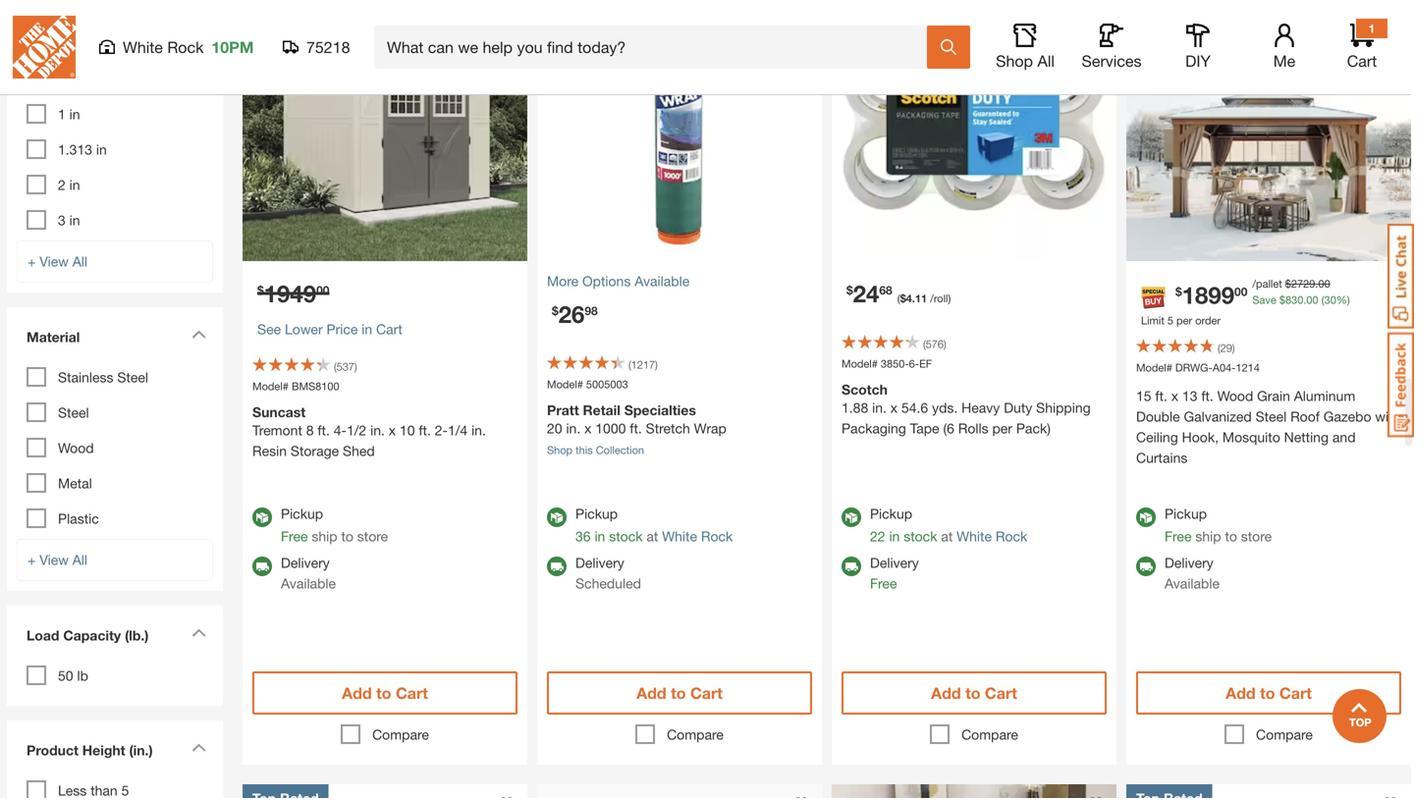 Task type: vqa. For each thing, say whether or not it's contained in the screenshot.
STOCK in the pickup 36 in stock at white rock
yes



Task type: locate. For each thing, give the bounding box(es) containing it.
product left "height"
[[27, 742, 78, 759]]

3 delivery from the left
[[870, 555, 919, 571]]

store for model# bms8100
[[357, 528, 388, 544]]

in. inside scotch 1.88 in. x 54.6 yds. heavy duty shipping packaging tape (6 rolls per pack)
[[872, 400, 887, 416]]

available shipping image
[[252, 557, 272, 576], [547, 557, 567, 576]]

caret icon image for load capacity (lb.)
[[191, 628, 206, 637]]

free
[[281, 528, 308, 544], [1165, 528, 1192, 544], [870, 575, 897, 592]]

in. right 20
[[566, 420, 581, 436]]

1 delivery from the left
[[281, 555, 330, 571]]

2 available shipping image from the left
[[547, 557, 567, 576]]

00 inside $ 1949 00
[[316, 283, 329, 297]]

1 vertical spatial product
[[27, 742, 78, 759]]

0 horizontal spatial ship
[[312, 528, 337, 544]]

curtains
[[1136, 450, 1188, 466]]

rock for pickup 22 in stock at white rock
[[996, 528, 1027, 544]]

1.88
[[842, 400, 868, 416]]

0 vertical spatial view
[[40, 253, 69, 270]]

0 horizontal spatial shop
[[547, 444, 573, 457]]

1 pickup from the left
[[281, 506, 323, 522]]

available for pickup image for free
[[1136, 508, 1156, 527]]

store
[[357, 528, 388, 544], [1241, 528, 1272, 544]]

) for ( 1217 )
[[655, 358, 658, 371]]

0 horizontal spatial stock
[[609, 528, 643, 544]]

5
[[1167, 314, 1173, 327]]

+ view all link down the 3 in 'link'
[[17, 241, 213, 283]]

per right 5
[[1176, 314, 1192, 327]]

model# up 15
[[1136, 361, 1172, 374]]

shop inside button
[[996, 52, 1033, 70]]

x up "this"
[[584, 420, 592, 436]]

see
[[257, 321, 281, 337]]

( 576 )
[[923, 338, 946, 351]]

00 up see lower price in cart
[[316, 283, 329, 297]]

add to cart button
[[252, 672, 518, 715], [547, 672, 812, 715], [842, 672, 1107, 715], [1136, 672, 1401, 715]]

( for ( 537 )
[[334, 360, 336, 373]]

1 caret icon image from the top
[[191, 330, 206, 339]]

2 horizontal spatial free
[[1165, 528, 1192, 544]]

+ up load
[[27, 552, 36, 568]]

options
[[582, 273, 631, 289]]

2 + view all link from the top
[[17, 539, 213, 581]]

all left services
[[1037, 52, 1055, 70]]

(in.) for product width (in.)
[[124, 30, 148, 47]]

3 caret icon image from the top
[[191, 743, 206, 752]]

duty
[[1004, 400, 1032, 416]]

model# drwg-a04-1214
[[1136, 361, 1260, 374]]

product width (in.)
[[27, 30, 148, 47]]

compare
[[372, 727, 429, 743], [667, 727, 724, 743], [961, 727, 1018, 743], [1256, 727, 1313, 743]]

white for pickup 22 in stock at white rock
[[957, 528, 992, 544]]

pickup down storage
[[281, 506, 323, 522]]

2 available for pickup image from the left
[[547, 508, 567, 527]]

white rock link
[[662, 528, 733, 544], [957, 528, 1027, 544]]

ft. right the 1000
[[630, 420, 642, 436]]

delivery scheduled
[[575, 555, 641, 592]]

15
[[1136, 388, 1151, 404]]

2 caret icon image from the top
[[191, 628, 206, 637]]

1 horizontal spatial ship
[[1195, 528, 1221, 544]]

00 left save
[[1234, 285, 1248, 298]]

available shipping image for available
[[1136, 557, 1156, 576]]

available for pickup image for free
[[252, 508, 272, 527]]

2 delivery from the left
[[575, 555, 624, 571]]

1 at from the left
[[647, 528, 658, 544]]

white right width
[[123, 38, 163, 56]]

. down 2729
[[1303, 294, 1306, 306]]

0 vertical spatial wood
[[1217, 388, 1253, 404]]

shop all
[[996, 52, 1055, 70]]

2 horizontal spatial white
[[957, 528, 992, 544]]

1 product from the top
[[27, 30, 78, 47]]

white rock 10pm
[[123, 38, 254, 56]]

2 add to cart from the left
[[636, 684, 723, 703]]

available shipping image for available
[[252, 557, 272, 576]]

available shipping image
[[842, 557, 861, 576], [1136, 557, 1156, 576]]

2 horizontal spatial available
[[1165, 575, 1220, 592]]

4 add from the left
[[1226, 684, 1256, 703]]

1 white rock link from the left
[[662, 528, 733, 544]]

2 horizontal spatial .
[[1315, 277, 1318, 290]]

available for pickup image for 22 in stock
[[842, 508, 861, 527]]

2 white rock link from the left
[[957, 528, 1027, 544]]

1 horizontal spatial wood
[[1217, 388, 1253, 404]]

in right 0
[[69, 71, 80, 87]]

price
[[327, 321, 358, 337]]

3 add to cart from the left
[[931, 684, 1017, 703]]

+
[[27, 253, 36, 270], [27, 552, 36, 568]]

1 vertical spatial + view all link
[[17, 539, 213, 581]]

1 horizontal spatial delivery available
[[1165, 555, 1220, 592]]

0 horizontal spatial delivery available
[[281, 555, 336, 592]]

2729
[[1291, 277, 1315, 290]]

all down the 3 in 'link'
[[72, 253, 87, 270]]

at right 36
[[647, 528, 658, 544]]

0 vertical spatial product
[[27, 30, 78, 47]]

1 horizontal spatial available
[[635, 273, 690, 289]]

3 add to cart button from the left
[[842, 672, 1107, 715]]

in inside pickup 22 in stock at white rock
[[889, 528, 900, 544]]

white rock link for pickup 22 in stock at white rock
[[957, 528, 1027, 544]]

4 compare from the left
[[1256, 727, 1313, 743]]

1 store from the left
[[357, 528, 388, 544]]

1 vertical spatial shop
[[547, 444, 573, 457]]

1 vertical spatial caret icon image
[[191, 628, 206, 637]]

1 + view all link from the top
[[17, 241, 213, 283]]

a04-
[[1213, 361, 1236, 374]]

1 in
[[58, 106, 80, 122]]

0 horizontal spatial 1
[[58, 106, 66, 122]]

2 pickup free ship to store from the left
[[1165, 506, 1272, 544]]

4
[[906, 292, 912, 305]]

at right 22
[[941, 528, 953, 544]]

in right 22
[[889, 528, 900, 544]]

at for 36 in stock
[[647, 528, 658, 544]]

0 horizontal spatial white
[[123, 38, 163, 56]]

caret icon image inside product height (in.) link
[[191, 743, 206, 752]]

lower
[[285, 321, 323, 337]]

cart 1
[[1347, 22, 1377, 70]]

x left 10
[[389, 422, 396, 438]]

delivery
[[281, 555, 330, 571], [575, 555, 624, 571], [870, 555, 919, 571], [1165, 555, 1214, 571]]

yds.
[[932, 400, 958, 416]]

0 horizontal spatial per
[[992, 420, 1012, 436]]

hook,
[[1182, 429, 1219, 445]]

free down storage
[[281, 528, 308, 544]]

0 horizontal spatial pickup free ship to store
[[281, 506, 388, 544]]

1 horizontal spatial white rock link
[[957, 528, 1027, 544]]

all down plastic link
[[72, 552, 87, 568]]

1 vertical spatial 1
[[58, 106, 66, 122]]

) right 11
[[948, 292, 951, 305]]

2 view from the top
[[40, 552, 69, 568]]

1 vertical spatial +
[[27, 552, 36, 568]]

add for model# 3850-6-ef
[[931, 684, 961, 703]]

cart
[[1347, 52, 1377, 70], [376, 321, 402, 337], [396, 684, 428, 703], [690, 684, 723, 703], [985, 684, 1017, 703], [1279, 684, 1312, 703]]

ft. right 8
[[318, 422, 330, 438]]

1 + view all from the top
[[27, 253, 87, 270]]

services button
[[1080, 24, 1143, 71]]

model# up pratt
[[547, 378, 583, 391]]

all
[[1037, 52, 1055, 70], [72, 253, 87, 270], [72, 552, 87, 568]]

to for add to cart button for model# drwg-a04-1214
[[1260, 684, 1275, 703]]

rock inside pickup 22 in stock at white rock
[[996, 528, 1027, 544]]

white inside pickup 22 in stock at white rock
[[957, 528, 992, 544]]

stock inside pickup 22 in stock at white rock
[[904, 528, 937, 544]]

1 vertical spatial view
[[40, 552, 69, 568]]

3
[[58, 212, 66, 228]]

free down "curtains"
[[1165, 528, 1192, 544]]

load capacity (lb.)
[[27, 628, 149, 644]]

) down /roll
[[944, 338, 946, 351]]

2-
[[435, 422, 448, 438]]

2 at from the left
[[941, 528, 953, 544]]

) down price
[[355, 360, 357, 373]]

per down duty
[[992, 420, 1012, 436]]

0 horizontal spatial available shipping image
[[252, 557, 272, 576]]

x left 54.6
[[890, 400, 898, 416]]

1 available shipping image from the left
[[252, 557, 272, 576]]

4 pickup from the left
[[1165, 506, 1207, 522]]

limit
[[1141, 314, 1164, 327]]

caret icon image for material
[[191, 330, 206, 339]]

rolls
[[958, 420, 988, 436]]

1 add to cart from the left
[[342, 684, 428, 703]]

1 available shipping image from the left
[[842, 557, 861, 576]]

add to cart for model# 3850-6-ef
[[931, 684, 1017, 703]]

1 stock from the left
[[609, 528, 643, 544]]

product width (in.) link
[[17, 19, 213, 64]]

galvanized
[[1184, 408, 1252, 425]]

5005003
[[586, 378, 628, 391]]

0 vertical spatial shop
[[996, 52, 1033, 70]]

in right price
[[362, 321, 372, 337]]

model# for model# bms8100
[[252, 380, 289, 393]]

0 vertical spatial per
[[1176, 314, 1192, 327]]

1899
[[1182, 281, 1234, 309]]

rock inside pickup 36 in stock at white rock
[[701, 528, 733, 544]]

x inside pratt retail specialties 20 in. x 1000 ft. stretch wrap shop this collection
[[584, 420, 592, 436]]

model# up suncast
[[252, 380, 289, 393]]

2 delivery available from the left
[[1165, 555, 1220, 592]]

steel up wood "link"
[[58, 405, 89, 421]]

at inside pickup 22 in stock at white rock
[[941, 528, 953, 544]]

00 up 30
[[1318, 277, 1330, 290]]

(in.) right width
[[124, 30, 148, 47]]

caret icon image inside material link
[[191, 330, 206, 339]]

3850-
[[881, 357, 909, 370]]

1 horizontal spatial 1
[[1369, 22, 1375, 35]]

white
[[123, 38, 163, 56], [662, 528, 697, 544], [957, 528, 992, 544]]

. right /pallet
[[1315, 277, 1318, 290]]

8
[[306, 422, 314, 438]]

(in.) inside product height (in.) link
[[129, 742, 153, 759]]

ft. right 15
[[1155, 388, 1167, 404]]

0 in
[[58, 71, 80, 87]]

0 vertical spatial +
[[27, 253, 36, 270]]

2 horizontal spatial rock
[[996, 528, 1027, 544]]

1 horizontal spatial available shipping image
[[547, 557, 567, 576]]

( 1217 )
[[628, 358, 658, 371]]

pickup inside pickup 36 in stock at white rock
[[575, 506, 618, 522]]

x inside scotch 1.88 in. x 54.6 yds. heavy duty shipping packaging tape (6 rolls per pack)
[[890, 400, 898, 416]]

diy button
[[1167, 24, 1229, 71]]

29
[[1220, 342, 1232, 354]]

2 available shipping image from the left
[[1136, 557, 1156, 576]]

1 in link
[[58, 106, 80, 122]]

0 horizontal spatial rock
[[167, 38, 204, 56]]

rock for pickup 36 in stock at white rock
[[701, 528, 733, 544]]

plastic link
[[58, 511, 99, 527]]

+ view all link down plastic link
[[17, 539, 213, 581]]

see lower price in cart button
[[257, 311, 513, 348]]

shop left services
[[996, 52, 1033, 70]]

steel down material link
[[117, 369, 148, 385]]

0 horizontal spatial .
[[912, 292, 915, 305]]

1 horizontal spatial free
[[870, 575, 897, 592]]

1 compare from the left
[[372, 727, 429, 743]]

pratt retail specialties 20 in. x 1000 ft. stretch wrap shop this collection
[[547, 402, 727, 457]]

1.88 in. x 54.6 yds. heavy duty shipping packaging tape (6 rolls per pack) image
[[832, 0, 1117, 261]]

(in.) right "height"
[[129, 742, 153, 759]]

(lb.)
[[125, 628, 149, 644]]

1 available for pickup image from the left
[[252, 508, 272, 527]]

free down 22
[[870, 575, 897, 592]]

1 + from the top
[[27, 253, 36, 270]]

pickup down "curtains"
[[1165, 506, 1207, 522]]

3 compare from the left
[[961, 727, 1018, 743]]

pickup up 36
[[575, 506, 618, 522]]

cart for 20 in. x 1000 ft. stretch wrap "image"
[[690, 684, 723, 703]]

at inside pickup 36 in stock at white rock
[[647, 528, 658, 544]]

model# up scotch
[[842, 357, 878, 370]]

steel down grain
[[1256, 408, 1287, 425]]

netting
[[1284, 429, 1329, 445]]

)
[[948, 292, 951, 305], [944, 338, 946, 351], [1232, 342, 1235, 354], [655, 358, 658, 371], [355, 360, 357, 373]]

1 ship from the left
[[312, 528, 337, 544]]

1 right me button
[[1369, 22, 1375, 35]]

model# for model# drwg-a04-1214
[[1136, 361, 1172, 374]]

$ inside $ 26 98
[[552, 304, 558, 318]]

add to cart for model# drwg-a04-1214
[[1226, 684, 1312, 703]]

caret icon image
[[191, 330, 206, 339], [191, 628, 206, 637], [191, 743, 206, 752]]

at
[[647, 528, 658, 544], [941, 528, 953, 544]]

0 vertical spatial all
[[1037, 52, 1055, 70]]

wood up "galvanized" on the right
[[1217, 388, 1253, 404]]

steel
[[117, 369, 148, 385], [58, 405, 89, 421], [1256, 408, 1287, 425]]

2 + view all from the top
[[27, 552, 87, 568]]

stretch
[[646, 420, 690, 436]]

wood up "metal" link
[[58, 440, 94, 456]]

2 stock from the left
[[904, 528, 937, 544]]

pickup free ship to store down storage
[[281, 506, 388, 544]]

see lower price in cart
[[257, 321, 402, 337]]

stock up delivery scheduled
[[609, 528, 643, 544]]

2 horizontal spatial steel
[[1256, 408, 1287, 425]]

2 vertical spatial caret icon image
[[191, 743, 206, 752]]

1 vertical spatial all
[[72, 253, 87, 270]]

) for ( 537 )
[[355, 360, 357, 373]]

view down 3
[[40, 253, 69, 270]]

ship for bms8100
[[312, 528, 337, 544]]

1 horizontal spatial at
[[941, 528, 953, 544]]

1 horizontal spatial available for pickup image
[[1136, 508, 1156, 527]]

in inside pickup 36 in stock at white rock
[[595, 528, 605, 544]]

shop down 20
[[547, 444, 573, 457]]

2 pickup from the left
[[575, 506, 618, 522]]

1 vertical spatial (in.)
[[129, 742, 153, 759]]

+ view all link for plastic
[[17, 539, 213, 581]]

2 ship from the left
[[1195, 528, 1221, 544]]

pickup inside pickup 22 in stock at white rock
[[870, 506, 912, 522]]

product inside "link"
[[27, 30, 78, 47]]

0 vertical spatial caret icon image
[[191, 330, 206, 339]]

to for third add to cart button from the right
[[671, 684, 686, 703]]

pratt
[[547, 402, 579, 418]]

) up a04- at the right top of the page
[[1232, 342, 1235, 354]]

2 available for pickup image from the left
[[1136, 508, 1156, 527]]

ft.
[[1155, 388, 1167, 404], [1201, 388, 1214, 404], [630, 420, 642, 436], [318, 422, 330, 438], [419, 422, 431, 438]]

drwg-
[[1175, 361, 1213, 374]]

0 horizontal spatial available
[[281, 575, 336, 592]]

tape
[[910, 420, 939, 436]]

to for model# bms8100 add to cart button
[[376, 684, 391, 703]]

1 view from the top
[[40, 253, 69, 270]]

available for pickup image
[[842, 508, 861, 527], [1136, 508, 1156, 527]]

0 vertical spatial (in.)
[[124, 30, 148, 47]]

1 horizontal spatial available for pickup image
[[547, 508, 567, 527]]

/roll
[[930, 292, 948, 305]]

white right 22
[[957, 528, 992, 544]]

caret icon image inside load capacity (lb.) link
[[191, 628, 206, 637]]

) up specialties
[[655, 358, 658, 371]]

stock inside pickup 36 in stock at white rock
[[609, 528, 643, 544]]

4-
[[334, 422, 347, 438]]

2 product from the top
[[27, 742, 78, 759]]

white right 36
[[662, 528, 697, 544]]

ef
[[919, 357, 932, 370]]

available for pickup image down "curtains"
[[1136, 508, 1156, 527]]

x left 13
[[1171, 388, 1178, 404]]

/pallet
[[1252, 277, 1282, 290]]

in. right 1/4
[[471, 422, 486, 438]]

stock right 22
[[904, 528, 937, 544]]

1 horizontal spatial rock
[[701, 528, 733, 544]]

0 horizontal spatial at
[[647, 528, 658, 544]]

ship for drwg-
[[1195, 528, 1221, 544]]

20
[[547, 420, 562, 436]]

per inside /pallet $ 2729 . 00 save $ 830 . 00 ( 30 %) limit 5 per order
[[1176, 314, 1192, 327]]

the home depot logo image
[[13, 16, 76, 79]]

1 horizontal spatial shop
[[996, 52, 1033, 70]]

1 delivery available from the left
[[281, 555, 336, 592]]

0 horizontal spatial white rock link
[[662, 528, 733, 544]]

4 add to cart button from the left
[[1136, 672, 1401, 715]]

3 in link
[[58, 212, 80, 228]]

caret icon image left see
[[191, 330, 206, 339]]

bms8100
[[292, 380, 339, 393]]

1 available for pickup image from the left
[[842, 508, 861, 527]]

1 pickup free ship to store from the left
[[281, 506, 388, 544]]

1 down 0
[[58, 106, 66, 122]]

0 vertical spatial + view all
[[27, 253, 87, 270]]

0 horizontal spatial store
[[357, 528, 388, 544]]

1 vertical spatial + view all
[[27, 552, 87, 568]]

view down plastic link
[[40, 552, 69, 568]]

shop this collection link
[[547, 444, 644, 457]]

(in.) inside product width (in.) "link"
[[124, 30, 148, 47]]

stock for 22 in stock
[[904, 528, 937, 544]]

available shipping image for free
[[842, 557, 861, 576]]

( inside $ 24 68 ( $ 4 . 11 /roll )
[[897, 292, 900, 305]]

wood
[[1217, 388, 1253, 404], [58, 440, 94, 456]]

2 + from the top
[[27, 552, 36, 568]]

1 horizontal spatial store
[[1241, 528, 1272, 544]]

live chat image
[[1388, 224, 1414, 329]]

1 add to cart button from the left
[[252, 672, 518, 715]]

00 left 30
[[1306, 294, 1318, 306]]

1 vertical spatial wood
[[58, 440, 94, 456]]

+ view all down 3
[[27, 253, 87, 270]]

free for drwg-
[[1165, 528, 1192, 544]]

caret icon image right (lb.)
[[191, 628, 206, 637]]

2 store from the left
[[1241, 528, 1272, 544]]

1 horizontal spatial stock
[[904, 528, 937, 544]]

0 vertical spatial + view all link
[[17, 241, 213, 283]]

add to cart button for model# bms8100
[[252, 672, 518, 715]]

15 ft. x 13 ft. wood grain aluminum double galvanized steel roof gazebo with ceiling hook, mosquito netting and curtains link
[[1136, 386, 1401, 468]]

1 horizontal spatial per
[[1176, 314, 1192, 327]]

stainless steel link
[[58, 369, 148, 385]]

+ up material
[[27, 253, 36, 270]]

delivery for model# 3850-6-ef
[[870, 555, 919, 571]]

available for pickup image
[[252, 508, 272, 527], [547, 508, 567, 527]]

compare for model# bms8100
[[372, 727, 429, 743]]

in right 36
[[595, 528, 605, 544]]

0 horizontal spatial available for pickup image
[[252, 508, 272, 527]]

product for product width (in.)
[[27, 30, 78, 47]]

aluminum
[[1294, 388, 1355, 404]]

(in.)
[[124, 30, 148, 47], [129, 742, 153, 759]]

white inside pickup 36 in stock at white rock
[[662, 528, 697, 544]]

available for pickup image down packaging
[[842, 508, 861, 527]]

0 vertical spatial 1
[[1369, 22, 1375, 35]]

4 delivery from the left
[[1165, 555, 1214, 571]]

1 add from the left
[[342, 684, 372, 703]]

suncast tremont 8 ft. 4-1/2 in. x 10 ft. 2-1/4 in. resin storage shed
[[252, 404, 486, 459]]

1 vertical spatial per
[[992, 420, 1012, 436]]

in. up packaging
[[872, 400, 887, 416]]

retail
[[583, 402, 621, 418]]

What can we help you find today? search field
[[387, 27, 926, 68]]

pickup up 22
[[870, 506, 912, 522]]

.
[[1315, 277, 1318, 290], [912, 292, 915, 305], [1303, 294, 1306, 306]]

wood inside 15 ft. x 13 ft. wood grain aluminum double galvanized steel roof gazebo with ceiling hook, mosquito netting and curtains
[[1217, 388, 1253, 404]]

1 horizontal spatial available shipping image
[[1136, 557, 1156, 576]]

+ view all down plastic link
[[27, 552, 87, 568]]

more options available
[[547, 273, 690, 289]]

available for pickup image down shop this collection link
[[547, 508, 567, 527]]

capacity
[[63, 628, 121, 644]]

rock
[[167, 38, 204, 56], [701, 528, 733, 544], [996, 528, 1027, 544]]

product up 0
[[27, 30, 78, 47]]

caret icon image right "height"
[[191, 743, 206, 752]]

pickup free ship to store down "curtains"
[[1165, 506, 1272, 544]]

scotch
[[842, 381, 888, 398]]

1 horizontal spatial pickup free ship to store
[[1165, 506, 1272, 544]]

. left /roll
[[912, 292, 915, 305]]

0 horizontal spatial available shipping image
[[842, 557, 861, 576]]

with
[[1375, 408, 1401, 425]]

. inside $ 24 68 ( $ 4 . 11 /roll )
[[912, 292, 915, 305]]

1 horizontal spatial white
[[662, 528, 697, 544]]

in inside "button"
[[362, 321, 372, 337]]

0 horizontal spatial available for pickup image
[[842, 508, 861, 527]]

0 horizontal spatial free
[[281, 528, 308, 544]]

2 vertical spatial all
[[72, 552, 87, 568]]

delivery free
[[870, 555, 919, 592]]

3 add from the left
[[931, 684, 961, 703]]

4 add to cart from the left
[[1226, 684, 1312, 703]]

available for pickup image down resin
[[252, 508, 272, 527]]

3 pickup from the left
[[870, 506, 912, 522]]



Task type: describe. For each thing, give the bounding box(es) containing it.
50
[[58, 668, 73, 684]]

and
[[1332, 429, 1356, 445]]

1.313
[[58, 141, 92, 158]]

pickup for model# drwg-a04-1214
[[1165, 506, 1207, 522]]

+ for 3 in
[[27, 253, 36, 270]]

1949
[[264, 279, 316, 307]]

delivery for model# drwg-a04-1214
[[1165, 555, 1214, 571]]

delivery for model# bms8100
[[281, 555, 330, 571]]

compare for model# 3850-6-ef
[[961, 727, 1018, 743]]

ft. left '2-'
[[419, 422, 431, 438]]

all inside button
[[1037, 52, 1055, 70]]

( for ( 576 )
[[923, 338, 926, 351]]

26
[[558, 300, 585, 328]]

view for 3 in
[[40, 253, 69, 270]]

metal link
[[58, 475, 92, 492]]

13
[[1182, 388, 1198, 404]]

delivery available for bms8100
[[281, 555, 336, 592]]

0 in link
[[58, 71, 80, 87]]

1 horizontal spatial .
[[1303, 294, 1306, 306]]

white rock link for pickup 36 in stock at white rock
[[662, 528, 733, 544]]

537
[[336, 360, 355, 373]]

model# 5005003
[[547, 378, 628, 391]]

to for model# 3850-6-ef's add to cart button
[[965, 684, 981, 703]]

free inside the delivery free
[[870, 575, 897, 592]]

all for product width (in.)
[[72, 253, 87, 270]]

( for ( 29 )
[[1218, 342, 1220, 354]]

add for model# bms8100
[[342, 684, 372, 703]]

add to cart button for model# 3850-6-ef
[[842, 672, 1107, 715]]

available for pickup image for 36 in stock
[[547, 508, 567, 527]]

) for ( 29 )
[[1232, 342, 1235, 354]]

$ inside the $ 1899 00
[[1175, 285, 1182, 298]]

free for bms8100
[[281, 528, 308, 544]]

in. right 1/2
[[370, 422, 385, 438]]

cart inside "button"
[[376, 321, 402, 337]]

model# for model# 5005003
[[547, 378, 583, 391]]

in right 3
[[69, 212, 80, 228]]

wrap
[[694, 420, 727, 436]]

1 inside cart 1
[[1369, 22, 1375, 35]]

heavy
[[962, 400, 1000, 416]]

stainless
[[58, 369, 113, 385]]

more
[[547, 273, 579, 289]]

x inside suncast tremont 8 ft. 4-1/2 in. x 10 ft. 2-1/4 in. resin storage shed
[[389, 422, 396, 438]]

) for ( 576 )
[[944, 338, 946, 351]]

pickup for model# bms8100
[[281, 506, 323, 522]]

services
[[1082, 52, 1142, 70]]

$ 24 68 ( $ 4 . 11 /roll )
[[846, 279, 951, 307]]

shop inside pratt retail specialties 20 in. x 1000 ft. stretch wrap shop this collection
[[547, 444, 573, 457]]

delivery inside delivery scheduled
[[575, 555, 624, 571]]

00 inside the $ 1899 00
[[1234, 285, 1248, 298]]

in up 1.313
[[69, 106, 80, 122]]

diy
[[1185, 52, 1211, 70]]

10
[[400, 422, 415, 438]]

( for ( 1217 )
[[628, 358, 631, 371]]

model# for model# 3850-6-ef
[[842, 357, 878, 370]]

me
[[1273, 52, 1296, 70]]

( inside /pallet $ 2729 . 00 save $ 830 . 00 ( 30 %) limit 5 per order
[[1321, 294, 1324, 306]]

model# bms8100
[[252, 380, 339, 393]]

pickup free ship to store for bms8100
[[281, 506, 388, 544]]

50 lb link
[[58, 668, 88, 684]]

1 horizontal spatial steel
[[117, 369, 148, 385]]

%)
[[1336, 294, 1350, 306]]

2 in
[[58, 177, 80, 193]]

caret icon image for product height (in.)
[[191, 743, 206, 752]]

0 horizontal spatial steel
[[58, 405, 89, 421]]

15 ft. x 13 ft. wood grain aluminum double galvanized steel roof gazebo with ceiling hook, mosquito netting and curtains image
[[1126, 0, 1411, 261]]

plastic
[[58, 511, 99, 527]]

15 ft. x 13 ft. wood grain aluminum double galvanized steel roof gazebo with ceiling hook, mosquito netting and curtains
[[1136, 388, 1401, 466]]

tremont
[[252, 422, 302, 438]]

save
[[1252, 294, 1276, 306]]

$ 1949 00
[[257, 279, 329, 307]]

in right "2"
[[69, 177, 80, 193]]

compare for model# drwg-a04-1214
[[1256, 727, 1313, 743]]

(in.) for product height (in.)
[[129, 742, 153, 759]]

2 compare from the left
[[667, 727, 724, 743]]

available shipping image for scheduled
[[547, 557, 567, 576]]

cart for 15 ft. x 13 ft. wood grain aluminum double galvanized steel roof gazebo with ceiling hook, mosquito netting and curtains image
[[1279, 684, 1312, 703]]

/pallet $ 2729 . 00 save $ 830 . 00 ( 30 %) limit 5 per order
[[1141, 277, 1350, 327]]

1217
[[631, 358, 655, 371]]

delivery available for drwg-
[[1165, 555, 1220, 592]]

roof
[[1290, 408, 1320, 425]]

576
[[926, 338, 944, 351]]

per inside scotch 1.88 in. x 54.6 yds. heavy duty shipping packaging tape (6 rolls per pack)
[[992, 420, 1012, 436]]

pickup 36 in stock at white rock
[[575, 506, 733, 544]]

68
[[879, 283, 892, 297]]

stainless steel
[[58, 369, 148, 385]]

in right 1.313
[[96, 141, 107, 158]]

2 add to cart button from the left
[[547, 672, 812, 715]]

+ for plastic
[[27, 552, 36, 568]]

in. inside pratt retail specialties 20 in. x 1000 ft. stretch wrap shop this collection
[[566, 420, 581, 436]]

11
[[915, 292, 927, 305]]

cart for tremont 8 ft. 4-1/2 in. x 10 ft. 2-1/4 in. resin storage shed image
[[396, 684, 428, 703]]

suncast
[[252, 404, 306, 420]]

+ view all link for 3 in
[[17, 241, 213, 283]]

50 lb
[[58, 668, 88, 684]]

steel link
[[58, 405, 89, 421]]

stock for 36 in stock
[[609, 528, 643, 544]]

) inside $ 24 68 ( $ 4 . 11 /roll )
[[948, 292, 951, 305]]

+ view all for plastic
[[27, 552, 87, 568]]

10pm
[[212, 38, 254, 56]]

cart for the 1.88 in. x 54.6 yds. heavy duty shipping packaging tape (6 rolls per pack) image
[[985, 684, 1017, 703]]

36
[[575, 528, 591, 544]]

load capacity (lb.) link
[[17, 616, 213, 661]]

store for model# drwg-a04-1214
[[1241, 528, 1272, 544]]

1/2
[[347, 422, 366, 438]]

all for material
[[72, 552, 87, 568]]

scotch 1.88 in. x 54.6 yds. heavy duty shipping packaging tape (6 rolls per pack)
[[842, 381, 1091, 436]]

specialties
[[624, 402, 696, 418]]

830
[[1285, 294, 1303, 306]]

+ view all for 3 in
[[27, 253, 87, 270]]

ft. right 13
[[1201, 388, 1214, 404]]

available for model# drwg-a04-1214
[[1165, 575, 1220, 592]]

add for model# drwg-a04-1214
[[1226, 684, 1256, 703]]

pickup for model# 3850-6-ef
[[870, 506, 912, 522]]

1/4
[[448, 422, 468, 438]]

more options available link
[[547, 271, 812, 292]]

model# 3850-6-ef
[[842, 357, 932, 370]]

ft. inside pratt retail specialties 20 in. x 1000 ft. stretch wrap shop this collection
[[630, 420, 642, 436]]

shipping
[[1036, 400, 1091, 416]]

metal
[[58, 475, 92, 492]]

20 in. x 1000 ft. stretch wrap image
[[537, 0, 822, 261]]

6-
[[909, 357, 919, 370]]

add to cart for model# bms8100
[[342, 684, 428, 703]]

ceiling
[[1136, 429, 1178, 445]]

2
[[58, 177, 66, 193]]

gazebo
[[1324, 408, 1371, 425]]

white for pickup 36 in stock at white rock
[[662, 528, 697, 544]]

grain
[[1257, 388, 1290, 404]]

lb
[[77, 668, 88, 684]]

steel inside 15 ft. x 13 ft. wood grain aluminum double galvanized steel roof gazebo with ceiling hook, mosquito netting and curtains
[[1256, 408, 1287, 425]]

$ inside $ 1949 00
[[257, 283, 264, 297]]

pickup free ship to store for drwg-
[[1165, 506, 1272, 544]]

0 horizontal spatial wood
[[58, 440, 94, 456]]

feedback link image
[[1388, 332, 1414, 438]]

product for product height (in.)
[[27, 742, 78, 759]]

material
[[27, 329, 80, 345]]

add to cart button for model# drwg-a04-1214
[[1136, 672, 1401, 715]]

view for plastic
[[40, 552, 69, 568]]

resin
[[252, 443, 287, 459]]

54.6
[[901, 400, 928, 416]]

2 add from the left
[[636, 684, 666, 703]]

1.313 in link
[[58, 141, 107, 158]]

24
[[853, 279, 879, 307]]

wood link
[[58, 440, 94, 456]]

tremont 8 ft. 4-1/2 in. x 10 ft. 2-1/4 in. resin storage shed image
[[243, 0, 527, 261]]

at for 22 in stock
[[941, 528, 953, 544]]

x inside 15 ft. x 13 ft. wood grain aluminum double galvanized steel roof gazebo with ceiling hook, mosquito netting and curtains
[[1171, 388, 1178, 404]]

1214
[[1236, 361, 1260, 374]]

1.313 in
[[58, 141, 107, 158]]

shop all button
[[994, 24, 1057, 71]]

available for model# bms8100
[[281, 575, 336, 592]]



